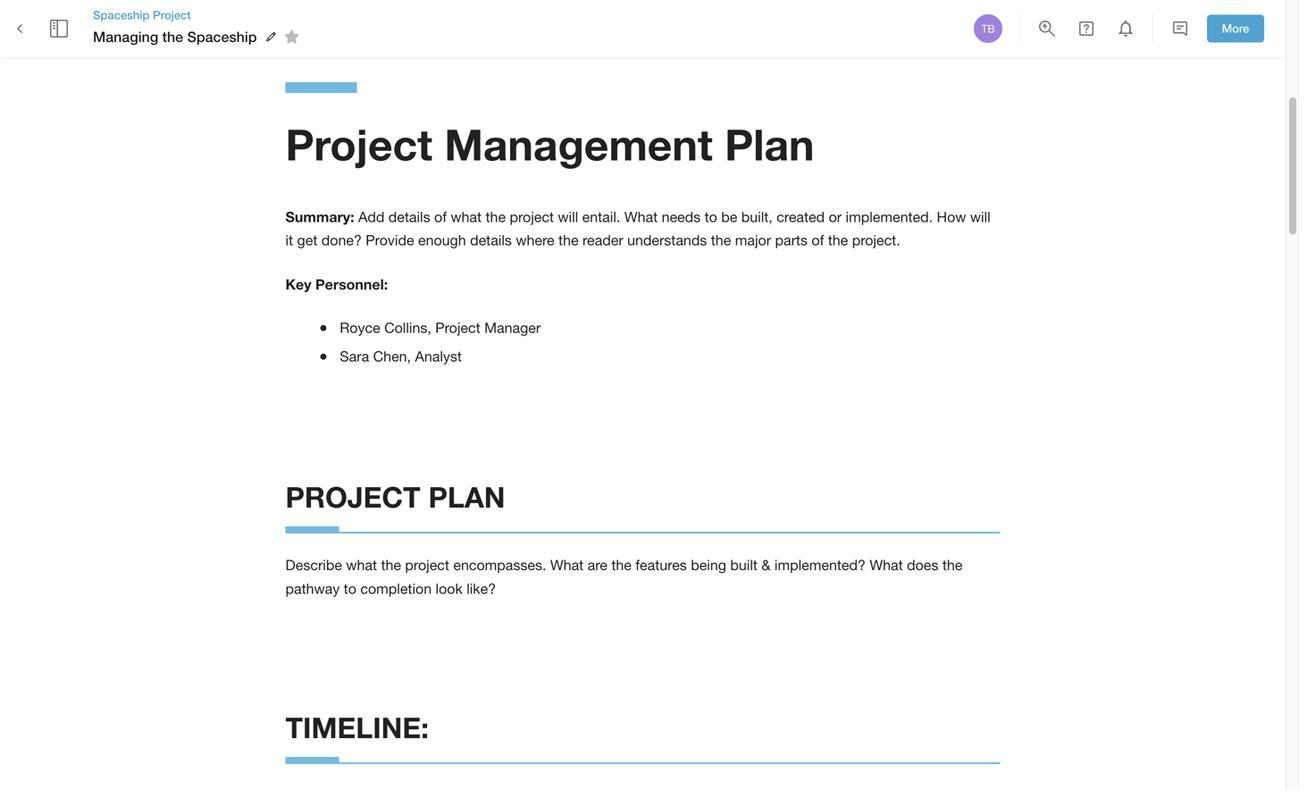 Task type: locate. For each thing, give the bounding box(es) containing it.
0 vertical spatial project
[[510, 208, 554, 225]]

0 vertical spatial what
[[451, 208, 482, 225]]

spaceship up managing
[[93, 8, 150, 22]]

0 vertical spatial of
[[434, 208, 447, 225]]

personnel:
[[315, 276, 388, 293]]

what
[[625, 208, 658, 225], [550, 557, 584, 573], [870, 557, 903, 573]]

to left be
[[705, 208, 718, 225]]

what
[[451, 208, 482, 225], [346, 557, 377, 573]]

1 horizontal spatial will
[[970, 208, 991, 225]]

management
[[444, 118, 713, 170]]

get
[[297, 232, 318, 249]]

1 horizontal spatial what
[[625, 208, 658, 225]]

project up managing the spaceship
[[153, 8, 191, 22]]

0 vertical spatial details
[[389, 208, 430, 225]]

0 horizontal spatial will
[[558, 208, 578, 225]]

project management plan
[[286, 118, 815, 170]]

1 vertical spatial to
[[344, 580, 357, 597]]

what up understands
[[625, 208, 658, 225]]

spaceship
[[93, 8, 150, 22], [187, 28, 257, 45]]

will right how
[[970, 208, 991, 225]]

look
[[436, 580, 463, 597]]

1 horizontal spatial project
[[510, 208, 554, 225]]

0 horizontal spatial project
[[153, 8, 191, 22]]

summary:
[[286, 208, 354, 225]]

2 horizontal spatial what
[[870, 557, 903, 573]]

project
[[510, 208, 554, 225], [405, 557, 449, 573]]

will left the "entail." on the top of the page
[[558, 208, 578, 225]]

0 horizontal spatial spaceship
[[93, 8, 150, 22]]

to
[[705, 208, 718, 225], [344, 580, 357, 597]]

spaceship down spaceship project link
[[187, 28, 257, 45]]

0 vertical spatial spaceship
[[93, 8, 150, 22]]

where
[[516, 232, 555, 249]]

are
[[588, 557, 608, 573]]

created
[[777, 208, 825, 225]]

of
[[434, 208, 447, 225], [812, 232, 824, 249]]

project up look
[[405, 557, 449, 573]]

more button
[[1207, 15, 1265, 42]]

project plan
[[286, 480, 505, 514]]

the
[[162, 28, 183, 45], [486, 208, 506, 225], [559, 232, 579, 249], [711, 232, 731, 249], [828, 232, 848, 249], [381, 557, 401, 573], [612, 557, 632, 573], [943, 557, 963, 573]]

project up analyst
[[435, 320, 481, 336]]

key personnel:
[[286, 276, 388, 293]]

of up enough
[[434, 208, 447, 225]]

1 horizontal spatial details
[[470, 232, 512, 249]]

managing the spaceship
[[93, 28, 257, 45]]

1 vertical spatial of
[[812, 232, 824, 249]]

what left does
[[870, 557, 903, 573]]

project up where
[[510, 208, 554, 225]]

how
[[937, 208, 967, 225]]

favorite image
[[281, 26, 303, 47]]

built
[[731, 557, 758, 573]]

what left are
[[550, 557, 584, 573]]

details
[[389, 208, 430, 225], [470, 232, 512, 249]]

tb button
[[972, 12, 1005, 46]]

tb
[[982, 22, 995, 35]]

project up add
[[286, 118, 433, 170]]

1 will from the left
[[558, 208, 578, 225]]

to inside describe what the project encompasses. what are the features being built & implemented? what does the pathway to completion look like?
[[344, 580, 357, 597]]

details left where
[[470, 232, 512, 249]]

details up 'provide'
[[389, 208, 430, 225]]

1 vertical spatial what
[[346, 557, 377, 573]]

what inside add details of what the project will entail. what needs to be built, created or implemented. how will it get done? provide enough details where the reader understands the major parts of the project.
[[451, 208, 482, 225]]

what up completion
[[346, 557, 377, 573]]

0 horizontal spatial to
[[344, 580, 357, 597]]

needs
[[662, 208, 701, 225]]

1 vertical spatial project
[[405, 557, 449, 573]]

more
[[1222, 22, 1250, 35]]

add details of what the project will entail. what needs to be built, created or implemented. how will it get done? provide enough details where the reader understands the major parts of the project.
[[286, 208, 995, 249]]

being
[[691, 557, 727, 573]]

project inside spaceship project link
[[153, 8, 191, 22]]

0 horizontal spatial project
[[405, 557, 449, 573]]

spaceship project
[[93, 8, 191, 22]]

project
[[153, 8, 191, 22], [286, 118, 433, 170], [435, 320, 481, 336]]

1 vertical spatial project
[[286, 118, 433, 170]]

of right parts
[[812, 232, 824, 249]]

collins,
[[384, 320, 432, 336]]

will
[[558, 208, 578, 225], [970, 208, 991, 225]]

1 horizontal spatial what
[[451, 208, 482, 225]]

2 horizontal spatial project
[[435, 320, 481, 336]]

1 horizontal spatial spaceship
[[187, 28, 257, 45]]

understands
[[627, 232, 707, 249]]

0 vertical spatial project
[[153, 8, 191, 22]]

1 horizontal spatial to
[[705, 208, 718, 225]]

0 horizontal spatial details
[[389, 208, 430, 225]]

like?
[[467, 580, 496, 597]]

what up enough
[[451, 208, 482, 225]]

0 vertical spatial to
[[705, 208, 718, 225]]

royce
[[340, 320, 380, 336]]

0 horizontal spatial what
[[346, 557, 377, 573]]

encompasses.
[[453, 557, 546, 573]]

to right "pathway"
[[344, 580, 357, 597]]



Task type: describe. For each thing, give the bounding box(es) containing it.
royce collins, project manager
[[340, 320, 541, 336]]

plan
[[725, 118, 815, 170]]

enough
[[418, 232, 466, 249]]

features
[[636, 557, 687, 573]]

pathway
[[286, 580, 340, 597]]

what inside add details of what the project will entail. what needs to be built, created or implemented. how will it get done? provide enough details where the reader understands the major parts of the project.
[[625, 208, 658, 225]]

managing
[[93, 28, 158, 45]]

analyst
[[415, 348, 462, 365]]

implemented?
[[775, 557, 866, 573]]

sara chen, analyst
[[340, 348, 462, 365]]

0 horizontal spatial of
[[434, 208, 447, 225]]

parts
[[775, 232, 808, 249]]

reader
[[583, 232, 624, 249]]

or
[[829, 208, 842, 225]]

does
[[907, 557, 939, 573]]

spaceship project link
[[93, 7, 305, 23]]

2 vertical spatial project
[[435, 320, 481, 336]]

add
[[358, 208, 385, 225]]

sara
[[340, 348, 369, 365]]

2 will from the left
[[970, 208, 991, 225]]

0 horizontal spatial what
[[550, 557, 584, 573]]

project.
[[852, 232, 901, 249]]

describe
[[286, 557, 342, 573]]

built,
[[742, 208, 773, 225]]

done?
[[322, 232, 362, 249]]

&
[[762, 557, 771, 573]]

be
[[721, 208, 738, 225]]

entail.
[[582, 208, 621, 225]]

1 vertical spatial spaceship
[[187, 28, 257, 45]]

implemented.
[[846, 208, 933, 225]]

manager
[[484, 320, 541, 336]]

major
[[735, 232, 771, 249]]

it
[[286, 232, 293, 249]]

project inside add details of what the project will entail. what needs to be built, created or implemented. how will it get done? provide enough details where the reader understands the major parts of the project.
[[510, 208, 554, 225]]

key
[[286, 276, 312, 293]]

timeline:
[[286, 711, 429, 745]]

chen,
[[373, 348, 411, 365]]

project inside describe what the project encompasses. what are the features being built & implemented? what does the pathway to completion look like?
[[405, 557, 449, 573]]

provide
[[366, 232, 414, 249]]

project
[[286, 480, 421, 514]]

1 horizontal spatial of
[[812, 232, 824, 249]]

1 horizontal spatial project
[[286, 118, 433, 170]]

plan
[[429, 480, 505, 514]]

1 vertical spatial details
[[470, 232, 512, 249]]

to inside add details of what the project will entail. what needs to be built, created or implemented. how will it get done? provide enough details where the reader understands the major parts of the project.
[[705, 208, 718, 225]]

describe what the project encompasses. what are the features being built & implemented? what does the pathway to completion look like?
[[286, 557, 967, 597]]

completion
[[360, 580, 432, 597]]

what inside describe what the project encompasses. what are the features being built & implemented? what does the pathway to completion look like?
[[346, 557, 377, 573]]



Task type: vqa. For each thing, say whether or not it's contained in the screenshot.
PLAN
yes



